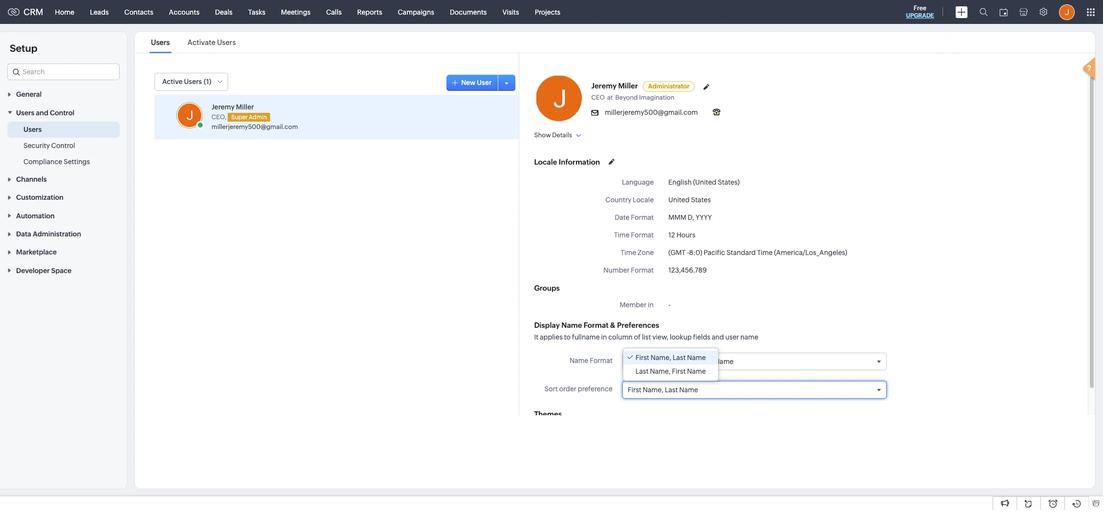 Task type: describe. For each thing, give the bounding box(es) containing it.
contacts
[[124, 8, 153, 16]]

name inside field
[[715, 358, 734, 366]]

projects link
[[527, 0, 569, 24]]

deals
[[215, 8, 233, 16]]

upgrade
[[907, 12, 935, 19]]

automation button
[[0, 206, 127, 225]]

calls
[[326, 8, 342, 16]]

show
[[534, 131, 551, 139]]

last inside "field"
[[665, 386, 678, 394]]

new user button
[[447, 75, 502, 91]]

hours
[[677, 231, 696, 239]]

general
[[16, 91, 42, 98]]

mmm
[[669, 214, 687, 221]]

name inside display name format & preferences it applies to fullname in column of list view, lookup fields and user name
[[562, 321, 582, 329]]

users and control
[[16, 109, 74, 117]]

jeremy for jeremy miller
[[592, 82, 617, 90]]

miller for jeremy miller ceo, super admin millerjeremy500@gmail.com
[[236, 103, 254, 111]]

date format
[[615, 214, 654, 221]]

ceo at beyond imagination
[[592, 94, 675, 101]]

list
[[642, 333, 651, 341]]

customization
[[16, 194, 64, 202]]

create menu element
[[950, 0, 974, 24]]

(america/los_angeles)
[[775, 249, 848, 257]]

profile element
[[1054, 0, 1081, 24]]

first inside 'salutation, first name, last name' field
[[664, 358, 677, 366]]

standard
[[727, 249, 756, 257]]

free
[[914, 4, 927, 12]]

name, inside "field"
[[643, 386, 664, 394]]

projects
[[535, 8, 561, 16]]

user
[[477, 78, 492, 86]]

jeremy for jeremy miller ceo, super admin millerjeremy500@gmail.com
[[212, 103, 235, 111]]

and inside display name format & preferences it applies to fullname in column of list view, lookup fields and user name
[[712, 333, 724, 341]]

time for time format
[[614, 231, 630, 239]]

in inside display name format & preferences it applies to fullname in column of list view, lookup fields and user name
[[601, 333, 607, 341]]

list containing users
[[142, 32, 245, 53]]

name format
[[570, 357, 613, 365]]

show details
[[534, 131, 573, 139]]

&
[[611, 321, 616, 329]]

users (1)
[[184, 78, 212, 86]]

number format
[[604, 266, 654, 274]]

english (united states)
[[669, 178, 740, 186]]

security
[[23, 142, 50, 149]]

meetings link
[[273, 0, 319, 24]]

space
[[51, 267, 72, 275]]

salutation, first name, last name
[[628, 358, 734, 366]]

search element
[[974, 0, 994, 24]]

super
[[231, 114, 248, 121]]

marketplace button
[[0, 243, 127, 261]]

salutation,
[[628, 358, 662, 366]]

users and control button
[[0, 103, 127, 122]]

first inside 'first name, last name' "field"
[[628, 386, 642, 394]]

administration
[[33, 230, 81, 238]]

home
[[55, 8, 74, 16]]

last name, first name
[[636, 368, 706, 376]]

name down fields
[[687, 354, 706, 362]]

setup
[[10, 43, 37, 54]]

member in
[[620, 301, 654, 309]]

visits
[[503, 8, 519, 16]]

name down salutation, first name, last name
[[687, 368, 706, 376]]

channels
[[16, 176, 47, 183]]

(gmt
[[669, 249, 686, 257]]

data
[[16, 230, 31, 238]]

name inside "field"
[[680, 386, 698, 394]]

preferences
[[617, 321, 660, 329]]

applies
[[540, 333, 563, 341]]

country locale
[[606, 196, 654, 204]]

information
[[559, 158, 600, 166]]

security control
[[23, 142, 75, 149]]

control inside dropdown button
[[50, 109, 74, 117]]

groups
[[534, 284, 560, 292]]

time for time zone
[[621, 249, 637, 257]]

imagination
[[639, 94, 675, 101]]

time right standard on the right
[[757, 249, 773, 257]]

security control link
[[23, 141, 75, 150]]

date
[[615, 214, 630, 221]]

leads
[[90, 8, 109, 16]]

12
[[669, 231, 675, 239]]

time format
[[614, 231, 654, 239]]

name
[[741, 333, 759, 341]]

automation
[[16, 212, 55, 220]]

zone
[[638, 249, 654, 257]]

free upgrade
[[907, 4, 935, 19]]

Salutation, First Name, Last Name field
[[623, 353, 887, 370]]

jeremy miller
[[592, 82, 638, 90]]

search image
[[980, 8, 988, 16]]

developer space button
[[0, 261, 127, 279]]

users link for security control link
[[23, 124, 42, 134]]

data administration
[[16, 230, 81, 238]]

(united
[[694, 178, 717, 186]]

channels button
[[0, 170, 127, 188]]

crm
[[23, 7, 43, 17]]

meetings
[[281, 8, 311, 16]]

locale information
[[534, 158, 600, 166]]

1 horizontal spatial locale
[[633, 196, 654, 204]]

format for number
[[631, 266, 654, 274]]

0 horizontal spatial millerjeremy500@gmail.com
[[212, 123, 298, 130]]

Search text field
[[8, 64, 119, 80]]

activate users link
[[186, 38, 237, 46]]

users right activate
[[217, 38, 236, 46]]

First Name, Last Name field
[[623, 382, 887, 399]]

campaigns
[[398, 8, 434, 16]]

and inside dropdown button
[[36, 109, 48, 117]]

beyond
[[616, 94, 638, 101]]

first down list
[[636, 354, 650, 362]]

yyyy
[[696, 214, 712, 221]]

states
[[691, 196, 711, 204]]

at
[[608, 94, 613, 101]]

home link
[[47, 0, 82, 24]]

contacts link
[[117, 0, 161, 24]]

users and control region
[[0, 122, 127, 170]]



Task type: vqa. For each thing, say whether or not it's contained in the screenshot.
NEW USER
yes



Task type: locate. For each thing, give the bounding box(es) containing it.
developer
[[16, 267, 50, 275]]

first name, last name for 'first name, last name' "field"
[[628, 386, 698, 394]]

tree
[[624, 349, 719, 381]]

0 vertical spatial miller
[[619, 82, 638, 90]]

visits link
[[495, 0, 527, 24]]

leads link
[[82, 0, 117, 24]]

view,
[[653, 333, 669, 341]]

- right (gmt
[[687, 249, 690, 257]]

documents
[[450, 8, 487, 16]]

format for name
[[590, 357, 613, 365]]

format down zone
[[631, 266, 654, 274]]

in
[[648, 301, 654, 309], [601, 333, 607, 341]]

new
[[461, 78, 476, 86]]

new user
[[461, 78, 492, 86]]

calendar image
[[1000, 8, 1008, 16]]

crm link
[[8, 7, 43, 17]]

0 horizontal spatial users link
[[23, 124, 42, 134]]

1 vertical spatial control
[[51, 142, 75, 149]]

miller
[[619, 82, 638, 90], [236, 103, 254, 111]]

users link
[[150, 38, 171, 46], [23, 124, 42, 134]]

tree containing first name, last name
[[624, 349, 719, 381]]

compliance settings
[[23, 158, 90, 166]]

first up "last name, first name"
[[664, 358, 677, 366]]

millerjeremy500@gmail.com down beyond imagination link
[[605, 109, 698, 116]]

0 vertical spatial first name, last name
[[636, 354, 706, 362]]

1 horizontal spatial -
[[687, 249, 690, 257]]

0 vertical spatial locale
[[534, 158, 557, 166]]

0 horizontal spatial -
[[669, 301, 671, 309]]

last down "last name, first name"
[[665, 386, 678, 394]]

users link down contacts
[[150, 38, 171, 46]]

users link up security
[[23, 124, 42, 134]]

- right member in
[[669, 301, 671, 309]]

time down "date"
[[614, 231, 630, 239]]

lookup
[[670, 333, 692, 341]]

first name, last name down "last name, first name"
[[628, 386, 698, 394]]

states)
[[718, 178, 740, 186]]

0 vertical spatial millerjeremy500@gmail.com
[[605, 109, 698, 116]]

create menu image
[[956, 6, 968, 18]]

user
[[726, 333, 739, 341]]

last up "last name, first name"
[[673, 354, 686, 362]]

locale down show
[[534, 158, 557, 166]]

first name, last name inside tree
[[636, 354, 706, 362]]

last inside field
[[701, 358, 714, 366]]

language
[[622, 178, 654, 186]]

0 vertical spatial -
[[687, 249, 690, 257]]

and down general
[[36, 109, 48, 117]]

format up fullname
[[584, 321, 609, 329]]

name down fullname
[[570, 357, 589, 365]]

1 vertical spatial -
[[669, 301, 671, 309]]

control inside region
[[51, 142, 75, 149]]

0 vertical spatial control
[[50, 109, 74, 117]]

first name, last name inside "field"
[[628, 386, 698, 394]]

activate
[[188, 38, 216, 46]]

name,
[[651, 354, 672, 362], [679, 358, 699, 366], [650, 368, 671, 376], [643, 386, 664, 394]]

and left 'user'
[[712, 333, 724, 341]]

active users (1)
[[162, 78, 212, 86]]

last
[[673, 354, 686, 362], [701, 358, 714, 366], [636, 368, 649, 376], [665, 386, 678, 394]]

member
[[620, 301, 647, 309]]

1 vertical spatial millerjeremy500@gmail.com
[[212, 123, 298, 130]]

sort order preference
[[545, 385, 613, 393]]

format inside display name format & preferences it applies to fullname in column of list view, lookup fields and user name
[[584, 321, 609, 329]]

d,
[[688, 214, 695, 221]]

settings
[[64, 158, 90, 166]]

jeremy up ceo,
[[212, 103, 235, 111]]

name up to
[[562, 321, 582, 329]]

fullname
[[572, 333, 600, 341]]

format up time format
[[631, 214, 654, 221]]

0 horizontal spatial in
[[601, 333, 607, 341]]

jeremy
[[592, 82, 617, 90], [212, 103, 235, 111]]

1 horizontal spatial and
[[712, 333, 724, 341]]

name down "last name, first name"
[[680, 386, 698, 394]]

column
[[609, 333, 633, 341]]

name, inside field
[[679, 358, 699, 366]]

to
[[564, 333, 571, 341]]

control
[[50, 109, 74, 117], [51, 142, 75, 149]]

miller for jeremy miller
[[619, 82, 638, 90]]

themes
[[534, 410, 562, 419]]

active
[[162, 78, 183, 86]]

mmm d, yyyy
[[669, 214, 712, 221]]

first name, last name
[[636, 354, 706, 362], [628, 386, 698, 394]]

None field
[[7, 64, 120, 80]]

1 vertical spatial in
[[601, 333, 607, 341]]

tasks link
[[240, 0, 273, 24]]

locale down language
[[633, 196, 654, 204]]

name
[[562, 321, 582, 329], [687, 354, 706, 362], [570, 357, 589, 365], [715, 358, 734, 366], [687, 368, 706, 376], [680, 386, 698, 394]]

campaigns link
[[390, 0, 442, 24]]

marketplace
[[16, 249, 57, 256]]

users link for the activate users link
[[150, 38, 171, 46]]

last down salutation,
[[636, 368, 649, 376]]

format for time
[[631, 231, 654, 239]]

miller up "super"
[[236, 103, 254, 111]]

users inside dropdown button
[[16, 109, 34, 117]]

control up compliance settings link
[[51, 142, 75, 149]]

-
[[687, 249, 690, 257], [669, 301, 671, 309]]

time zone
[[621, 249, 654, 257]]

0 horizontal spatial and
[[36, 109, 48, 117]]

0 horizontal spatial locale
[[534, 158, 557, 166]]

tasks
[[248, 8, 266, 16]]

format for date
[[631, 214, 654, 221]]

1 horizontal spatial millerjeremy500@gmail.com
[[605, 109, 698, 116]]

first down salutation,
[[628, 386, 642, 394]]

calls link
[[319, 0, 350, 24]]

1 horizontal spatial in
[[648, 301, 654, 309]]

users inside region
[[23, 125, 42, 133]]

it
[[534, 333, 539, 341]]

last down fields
[[701, 358, 714, 366]]

control down general dropdown button
[[50, 109, 74, 117]]

name down 'user'
[[715, 358, 734, 366]]

1 horizontal spatial miller
[[619, 82, 638, 90]]

miller inside jeremy miller ceo, super admin millerjeremy500@gmail.com
[[236, 103, 254, 111]]

first down salutation, first name, last name
[[672, 368, 686, 376]]

customization button
[[0, 188, 127, 206]]

reports
[[357, 8, 382, 16]]

format up zone
[[631, 231, 654, 239]]

list
[[142, 32, 245, 53]]

of
[[634, 333, 641, 341]]

1 vertical spatial and
[[712, 333, 724, 341]]

pacific
[[704, 249, 726, 257]]

admin
[[249, 114, 267, 121]]

english
[[669, 178, 692, 186]]

1 vertical spatial users link
[[23, 124, 42, 134]]

accounts
[[169, 8, 200, 16]]

0 vertical spatial jeremy
[[592, 82, 617, 90]]

1 vertical spatial locale
[[633, 196, 654, 204]]

0 horizontal spatial miller
[[236, 103, 254, 111]]

deals link
[[207, 0, 240, 24]]

accounts link
[[161, 0, 207, 24]]

in right member
[[648, 301, 654, 309]]

12 hours
[[669, 231, 696, 239]]

details
[[553, 131, 573, 139]]

compliance
[[23, 158, 62, 166]]

0 vertical spatial in
[[648, 301, 654, 309]]

first name, last name up "last name, first name"
[[636, 354, 706, 362]]

in left the column
[[601, 333, 607, 341]]

activate users
[[188, 38, 236, 46]]

sort
[[545, 385, 558, 393]]

millerjeremy500@gmail.com down admin
[[212, 123, 298, 130]]

first
[[636, 354, 650, 362], [664, 358, 677, 366], [672, 368, 686, 376], [628, 386, 642, 394]]

1 vertical spatial miller
[[236, 103, 254, 111]]

jeremy inside jeremy miller ceo, super admin millerjeremy500@gmail.com
[[212, 103, 235, 111]]

0 vertical spatial and
[[36, 109, 48, 117]]

preference
[[578, 385, 613, 393]]

time
[[614, 231, 630, 239], [621, 249, 637, 257], [757, 249, 773, 257]]

jeremy up ceo
[[592, 82, 617, 90]]

miller up beyond
[[619, 82, 638, 90]]

users down contacts
[[151, 38, 170, 46]]

time left zone
[[621, 249, 637, 257]]

1 horizontal spatial jeremy
[[592, 82, 617, 90]]

users down general
[[16, 109, 34, 117]]

first name, last name for tree at the bottom right of page containing first name, last name
[[636, 354, 706, 362]]

and
[[36, 109, 48, 117], [712, 333, 724, 341]]

1 vertical spatial jeremy
[[212, 103, 235, 111]]

1 horizontal spatial users link
[[150, 38, 171, 46]]

format
[[631, 214, 654, 221], [631, 231, 654, 239], [631, 266, 654, 274], [584, 321, 609, 329], [590, 357, 613, 365]]

0 vertical spatial users link
[[150, 38, 171, 46]]

0 horizontal spatial jeremy
[[212, 103, 235, 111]]

(gmt -8:0) pacific standard time (america/los_angeles)
[[669, 249, 848, 257]]

profile image
[[1060, 4, 1075, 20]]

1 vertical spatial first name, last name
[[628, 386, 698, 394]]

general button
[[0, 85, 127, 103]]

order
[[560, 385, 577, 393]]

millerjeremy500@gmail.com
[[605, 109, 698, 116], [212, 123, 298, 130]]

format down fullname
[[590, 357, 613, 365]]

users up security
[[23, 125, 42, 133]]



